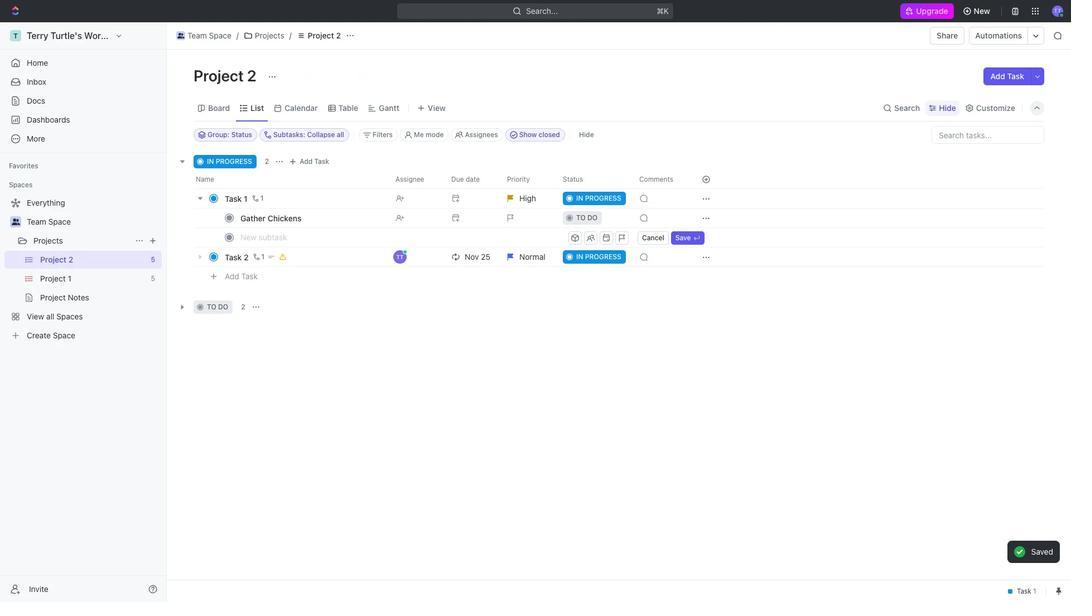 Task type: vqa. For each thing, say whether or not it's contained in the screenshot.
Alert
no



Task type: describe. For each thing, give the bounding box(es) containing it.
search...
[[526, 6, 558, 16]]

task 2
[[225, 253, 249, 262]]

normal
[[520, 252, 546, 262]]

t
[[13, 32, 18, 40]]

view button
[[413, 100, 450, 116]]

hide inside button
[[579, 131, 594, 139]]

task down collapse
[[314, 157, 329, 166]]

show closed button
[[505, 128, 565, 142]]

show closed
[[519, 131, 560, 139]]

board link
[[206, 100, 230, 116]]

group: status
[[208, 131, 252, 139]]

invite
[[29, 585, 48, 594]]

5 for project 1
[[151, 275, 155, 283]]

filters button
[[359, 128, 398, 142]]

view all spaces link
[[4, 308, 160, 326]]

project 2 inside tree
[[40, 255, 73, 265]]

0 vertical spatial team space link
[[174, 29, 234, 42]]

add task for the left "add task" button
[[225, 272, 258, 281]]

terry turtle's workspace, , element
[[10, 30, 21, 41]]

list
[[251, 103, 264, 112]]

closed
[[539, 131, 560, 139]]

share button
[[930, 27, 965, 45]]

0 horizontal spatial status
[[231, 131, 252, 139]]

board
[[208, 103, 230, 112]]

add task for the top "add task" button
[[991, 71, 1025, 81]]

subtasks: collapse all
[[273, 131, 344, 139]]

search button
[[880, 100, 924, 116]]

group:
[[208, 131, 230, 139]]

New subtask text field
[[241, 228, 566, 246]]

0 vertical spatial spaces
[[9, 181, 33, 189]]

1 vertical spatial project 2 link
[[40, 251, 146, 269]]

due date
[[451, 175, 480, 184]]

comments
[[639, 175, 674, 184]]

tree inside sidebar navigation
[[4, 194, 162, 345]]

docs
[[27, 96, 45, 105]]

to do inside 'dropdown button'
[[576, 214, 598, 222]]

docs link
[[4, 92, 162, 110]]

1 vertical spatial projects link
[[33, 232, 131, 250]]

gather chickens link
[[238, 210, 387, 226]]

gantt link
[[377, 100, 400, 116]]

spaces inside tree
[[56, 312, 83, 321]]

assignees
[[465, 131, 498, 139]]

1 horizontal spatial add
[[300, 157, 313, 166]]

team inside tree
[[27, 217, 46, 227]]

projects inside sidebar navigation
[[33, 236, 63, 246]]

automations button
[[970, 27, 1028, 44]]

1 horizontal spatial team
[[187, 31, 207, 40]]

subtasks:
[[273, 131, 305, 139]]

comments button
[[633, 171, 689, 189]]

0 vertical spatial add task button
[[984, 68, 1031, 85]]

assignee
[[396, 175, 424, 184]]

workspace
[[84, 31, 131, 41]]

project 1
[[40, 274, 71, 283]]

1 horizontal spatial tt button
[[1049, 2, 1067, 20]]

favorites
[[9, 162, 38, 170]]

5 for project 2
[[151, 256, 155, 264]]

collapse
[[307, 131, 335, 139]]

in progress for high
[[576, 194, 622, 203]]

hide button
[[926, 100, 960, 116]]

hide button
[[575, 128, 599, 142]]

to do button
[[556, 208, 633, 228]]

in progress for normal
[[576, 253, 622, 261]]

calendar link
[[282, 100, 318, 116]]

team space inside tree
[[27, 217, 71, 227]]

mode
[[426, 131, 444, 139]]

automations
[[976, 31, 1022, 40]]

upgrade
[[916, 6, 948, 16]]

0 vertical spatial progress
[[216, 157, 252, 166]]

gather chickens
[[241, 213, 302, 223]]

priority
[[507, 175, 530, 184]]

0 vertical spatial projects link
[[241, 29, 287, 42]]

show
[[519, 131, 537, 139]]

gather
[[241, 213, 266, 223]]

1 vertical spatial space
[[48, 217, 71, 227]]

filters
[[373, 131, 393, 139]]

tt for the right the tt "dropdown button"
[[1054, 7, 1062, 14]]

0 vertical spatial project 2
[[308, 31, 341, 40]]

save
[[676, 234, 691, 242]]

inbox link
[[4, 73, 162, 91]]

dashboards link
[[4, 111, 162, 129]]

view for view all spaces
[[27, 312, 44, 321]]

assignee button
[[389, 171, 445, 189]]

table
[[339, 103, 358, 112]]

save button
[[671, 231, 705, 245]]

task 1
[[225, 194, 248, 203]]

table link
[[336, 100, 358, 116]]

1 horizontal spatial add task
[[300, 157, 329, 166]]

2 vertical spatial space
[[53, 331, 75, 340]]

add for the top "add task" button
[[991, 71, 1006, 81]]

more
[[27, 134, 45, 143]]

to inside 'dropdown button'
[[576, 214, 586, 222]]

name
[[196, 175, 214, 184]]

project notes link
[[40, 289, 160, 307]]

normal button
[[501, 247, 556, 267]]

high
[[520, 194, 536, 203]]

create
[[27, 331, 51, 340]]

0 vertical spatial team space
[[187, 31, 232, 40]]

0 vertical spatial space
[[209, 31, 232, 40]]

notes
[[68, 293, 89, 302]]

due date button
[[445, 171, 501, 189]]

everything link
[[4, 194, 160, 212]]

calendar
[[285, 103, 318, 112]]

favorites button
[[4, 160, 43, 173]]

status inside dropdown button
[[563, 175, 583, 184]]

task down task 2
[[241, 272, 258, 281]]

in progress button for high
[[556, 189, 633, 209]]

0 horizontal spatial to
[[207, 303, 216, 311]]

list link
[[248, 100, 264, 116]]

⌘k
[[657, 6, 669, 16]]

assignees button
[[451, 128, 503, 142]]

1 horizontal spatial all
[[337, 131, 344, 139]]

cancel button
[[638, 231, 669, 245]]

me mode button
[[400, 128, 449, 142]]



Task type: locate. For each thing, give the bounding box(es) containing it.
add task down task 2
[[225, 272, 258, 281]]

1 vertical spatial do
[[218, 303, 228, 311]]

in progress
[[207, 157, 252, 166], [576, 194, 622, 203], [576, 253, 622, 261]]

0 horizontal spatial tt
[[396, 254, 404, 261]]

0 vertical spatial hide
[[939, 103, 956, 112]]

in progress down group: status
[[207, 157, 252, 166]]

add up name dropdown button on the left top of page
[[300, 157, 313, 166]]

1 horizontal spatial to
[[576, 214, 586, 222]]

project 1 link
[[40, 270, 147, 288]]

0 vertical spatial tt
[[1054, 7, 1062, 14]]

1 vertical spatial team space link
[[27, 213, 160, 231]]

hide right closed
[[579, 131, 594, 139]]

1 vertical spatial tt
[[396, 254, 404, 261]]

view inside button
[[428, 103, 446, 112]]

1 in progress button from the top
[[556, 189, 633, 209]]

0 vertical spatial status
[[231, 131, 252, 139]]

in progress button
[[556, 189, 633, 209], [556, 247, 633, 267]]

spaces down favorites 'button'
[[9, 181, 33, 189]]

high button
[[501, 189, 556, 209]]

1 vertical spatial to do
[[207, 303, 228, 311]]

in progress down status dropdown button
[[576, 194, 622, 203]]

chickens
[[268, 213, 302, 223]]

me mode
[[414, 131, 444, 139]]

0 vertical spatial 1 button
[[250, 193, 265, 204]]

2 horizontal spatial add
[[991, 71, 1006, 81]]

2 vertical spatial add task
[[225, 272, 258, 281]]

view
[[428, 103, 446, 112], [27, 312, 44, 321]]

projects link
[[241, 29, 287, 42], [33, 232, 131, 250]]

1 vertical spatial team space
[[27, 217, 71, 227]]

1 inside tree
[[68, 274, 71, 283]]

0 horizontal spatial spaces
[[9, 181, 33, 189]]

1 vertical spatial project 2
[[194, 66, 260, 85]]

1 vertical spatial view
[[27, 312, 44, 321]]

projects
[[255, 31, 284, 40], [33, 236, 63, 246]]

1 vertical spatial tt button
[[389, 247, 445, 267]]

all
[[337, 131, 344, 139], [46, 312, 54, 321]]

view inside tree
[[27, 312, 44, 321]]

1 button for task 2
[[251, 252, 266, 263]]

task up customize
[[1008, 71, 1025, 81]]

2 inside tree
[[69, 255, 73, 265]]

2 vertical spatial project 2
[[40, 255, 73, 265]]

due
[[451, 175, 464, 184]]

to do down task 2
[[207, 303, 228, 311]]

status up to do 'dropdown button'
[[563, 175, 583, 184]]

project notes
[[40, 293, 89, 302]]

1 vertical spatial add
[[300, 157, 313, 166]]

0 vertical spatial do
[[588, 214, 598, 222]]

saved
[[1031, 547, 1054, 557]]

all right collapse
[[337, 131, 344, 139]]

1 button up gather
[[250, 193, 265, 204]]

tree containing everything
[[4, 194, 162, 345]]

2 vertical spatial add
[[225, 272, 239, 281]]

1 vertical spatial projects
[[33, 236, 63, 246]]

in down to do 'dropdown button'
[[576, 253, 583, 261]]

0 vertical spatial project 2 link
[[294, 29, 344, 42]]

task
[[1008, 71, 1025, 81], [314, 157, 329, 166], [225, 194, 242, 203], [225, 253, 242, 262], [241, 272, 258, 281]]

1 horizontal spatial projects link
[[241, 29, 287, 42]]

hide
[[939, 103, 956, 112], [579, 131, 594, 139]]

view button
[[413, 95, 450, 121]]

cancel
[[642, 234, 664, 242]]

share
[[937, 31, 958, 40]]

turtle's
[[51, 31, 82, 41]]

in progress button for normal
[[556, 247, 633, 267]]

status button
[[556, 171, 633, 189]]

0 horizontal spatial add task button
[[220, 270, 262, 283]]

in
[[207, 157, 214, 166], [576, 194, 583, 203], [576, 253, 583, 261]]

0 horizontal spatial user group image
[[11, 219, 20, 225]]

1 horizontal spatial status
[[563, 175, 583, 184]]

view up the 'mode'
[[428, 103, 446, 112]]

0 vertical spatial add
[[991, 71, 1006, 81]]

2 horizontal spatial add task
[[991, 71, 1025, 81]]

view up create
[[27, 312, 44, 321]]

1 horizontal spatial project 2
[[194, 66, 260, 85]]

0 horizontal spatial projects link
[[33, 232, 131, 250]]

0 horizontal spatial add task
[[225, 272, 258, 281]]

hide right search
[[939, 103, 956, 112]]

to do down status dropdown button
[[576, 214, 598, 222]]

0 vertical spatial in progress button
[[556, 189, 633, 209]]

2 horizontal spatial add task button
[[984, 68, 1031, 85]]

0 horizontal spatial projects
[[33, 236, 63, 246]]

new
[[974, 6, 990, 16]]

team space link
[[174, 29, 234, 42], [27, 213, 160, 231]]

priority button
[[501, 171, 556, 189]]

1 vertical spatial status
[[563, 175, 583, 184]]

spaces
[[9, 181, 33, 189], [56, 312, 83, 321]]

progress for normal
[[585, 253, 622, 261]]

project inside project 1 link
[[40, 274, 66, 283]]

spaces down project notes
[[56, 312, 83, 321]]

0 horizontal spatial view
[[27, 312, 44, 321]]

0 vertical spatial all
[[337, 131, 344, 139]]

to do
[[576, 214, 598, 222], [207, 303, 228, 311]]

date
[[466, 175, 480, 184]]

0 vertical spatial in progress
[[207, 157, 252, 166]]

project inside project notes link
[[40, 293, 66, 302]]

1 vertical spatial in progress
[[576, 194, 622, 203]]

2 vertical spatial in progress
[[576, 253, 622, 261]]

home link
[[4, 54, 162, 72]]

status right group: at top
[[231, 131, 252, 139]]

progress down group: status
[[216, 157, 252, 166]]

create space
[[27, 331, 75, 340]]

0 horizontal spatial team space
[[27, 217, 71, 227]]

add task button down task 2
[[220, 270, 262, 283]]

0 vertical spatial to do
[[576, 214, 598, 222]]

add task
[[991, 71, 1025, 81], [300, 157, 329, 166], [225, 272, 258, 281]]

1 horizontal spatial user group image
[[177, 33, 184, 39]]

1 vertical spatial add task button
[[286, 155, 334, 169]]

home
[[27, 58, 48, 68]]

2 in progress button from the top
[[556, 247, 633, 267]]

do inside 'dropdown button'
[[588, 214, 598, 222]]

progress for high
[[585, 194, 622, 203]]

customize button
[[962, 100, 1019, 116]]

task up gather
[[225, 194, 242, 203]]

do down status dropdown button
[[588, 214, 598, 222]]

add task button up customize
[[984, 68, 1031, 85]]

more button
[[4, 130, 162, 148]]

customize
[[976, 103, 1016, 112]]

in for normal
[[576, 253, 583, 261]]

0 vertical spatial to
[[576, 214, 586, 222]]

1 vertical spatial to
[[207, 303, 216, 311]]

hide inside dropdown button
[[939, 103, 956, 112]]

0 horizontal spatial team space link
[[27, 213, 160, 231]]

1 horizontal spatial hide
[[939, 103, 956, 112]]

add task up customize
[[991, 71, 1025, 81]]

all inside tree
[[46, 312, 54, 321]]

0 horizontal spatial do
[[218, 303, 228, 311]]

status
[[231, 131, 252, 139], [563, 175, 583, 184]]

1 vertical spatial add task
[[300, 157, 329, 166]]

all up create space
[[46, 312, 54, 321]]

1 horizontal spatial project 2 link
[[294, 29, 344, 42]]

me
[[414, 131, 424, 139]]

0 vertical spatial projects
[[255, 31, 284, 40]]

0 horizontal spatial project 2 link
[[40, 251, 146, 269]]

Search tasks... text field
[[932, 127, 1044, 143]]

1 horizontal spatial /
[[289, 31, 292, 40]]

0 horizontal spatial team
[[27, 217, 46, 227]]

1 5 from the top
[[151, 256, 155, 264]]

progress
[[216, 157, 252, 166], [585, 194, 622, 203], [585, 253, 622, 261]]

1 vertical spatial progress
[[585, 194, 622, 203]]

user group image inside sidebar navigation
[[11, 219, 20, 225]]

1 vertical spatial 1 button
[[251, 252, 266, 263]]

tt
[[1054, 7, 1062, 14], [396, 254, 404, 261]]

project 2
[[308, 31, 341, 40], [194, 66, 260, 85], [40, 255, 73, 265]]

2 / from the left
[[289, 31, 292, 40]]

add up customize
[[991, 71, 1006, 81]]

name button
[[194, 171, 389, 189]]

1 horizontal spatial team space link
[[174, 29, 234, 42]]

gantt
[[379, 103, 400, 112]]

view for view
[[428, 103, 446, 112]]

0 vertical spatial add task
[[991, 71, 1025, 81]]

upgrade link
[[901, 3, 954, 19]]

progress down status dropdown button
[[585, 194, 622, 203]]

team space
[[187, 31, 232, 40], [27, 217, 71, 227]]

1 horizontal spatial add task button
[[286, 155, 334, 169]]

2 5 from the top
[[151, 275, 155, 283]]

0 horizontal spatial all
[[46, 312, 54, 321]]

in for high
[[576, 194, 583, 203]]

1 horizontal spatial view
[[428, 103, 446, 112]]

in down status dropdown button
[[576, 194, 583, 203]]

create space link
[[4, 327, 160, 345]]

task down gather
[[225, 253, 242, 262]]

2 vertical spatial in
[[576, 253, 583, 261]]

0 horizontal spatial add
[[225, 272, 239, 281]]

tt for the bottommost the tt "dropdown button"
[[396, 254, 404, 261]]

add task down the subtasks: collapse all on the top left of the page
[[300, 157, 329, 166]]

1 horizontal spatial projects
[[255, 31, 284, 40]]

1 vertical spatial in
[[576, 194, 583, 203]]

2 vertical spatial add task button
[[220, 270, 262, 283]]

1 button right task 2
[[251, 252, 266, 263]]

0 horizontal spatial /
[[236, 31, 239, 40]]

1 vertical spatial spaces
[[56, 312, 83, 321]]

1 horizontal spatial spaces
[[56, 312, 83, 321]]

1 button
[[250, 193, 265, 204], [251, 252, 266, 263]]

0 horizontal spatial hide
[[579, 131, 594, 139]]

terry
[[27, 31, 48, 41]]

0 vertical spatial in
[[207, 157, 214, 166]]

user group image
[[177, 33, 184, 39], [11, 219, 20, 225]]

inbox
[[27, 77, 46, 86]]

new button
[[958, 2, 997, 20]]

1 vertical spatial hide
[[579, 131, 594, 139]]

in progress down to do 'dropdown button'
[[576, 253, 622, 261]]

0 vertical spatial tt button
[[1049, 2, 1067, 20]]

0 vertical spatial 5
[[151, 256, 155, 264]]

do down task 2
[[218, 303, 228, 311]]

1
[[244, 194, 248, 203], [260, 194, 264, 203], [261, 253, 265, 261], [68, 274, 71, 283]]

1 vertical spatial team
[[27, 217, 46, 227]]

0 vertical spatial team
[[187, 31, 207, 40]]

0 vertical spatial user group image
[[177, 33, 184, 39]]

tree
[[4, 194, 162, 345]]

1 / from the left
[[236, 31, 239, 40]]

in up name
[[207, 157, 214, 166]]

sidebar navigation
[[0, 22, 169, 603]]

add task button up name dropdown button on the left top of page
[[286, 155, 334, 169]]

1 vertical spatial 5
[[151, 275, 155, 283]]

dashboards
[[27, 115, 70, 124]]

add for the left "add task" button
[[225, 272, 239, 281]]

1 horizontal spatial do
[[588, 214, 598, 222]]

1 button for task 1
[[250, 193, 265, 204]]

2 vertical spatial progress
[[585, 253, 622, 261]]

1 vertical spatial user group image
[[11, 219, 20, 225]]

everything
[[27, 198, 65, 208]]

add down task 2
[[225, 272, 239, 281]]

terry turtle's workspace
[[27, 31, 131, 41]]

progress down to do 'dropdown button'
[[585, 253, 622, 261]]

to
[[576, 214, 586, 222], [207, 303, 216, 311]]

search
[[895, 103, 920, 112]]

0 horizontal spatial to do
[[207, 303, 228, 311]]

1 vertical spatial in progress button
[[556, 247, 633, 267]]



